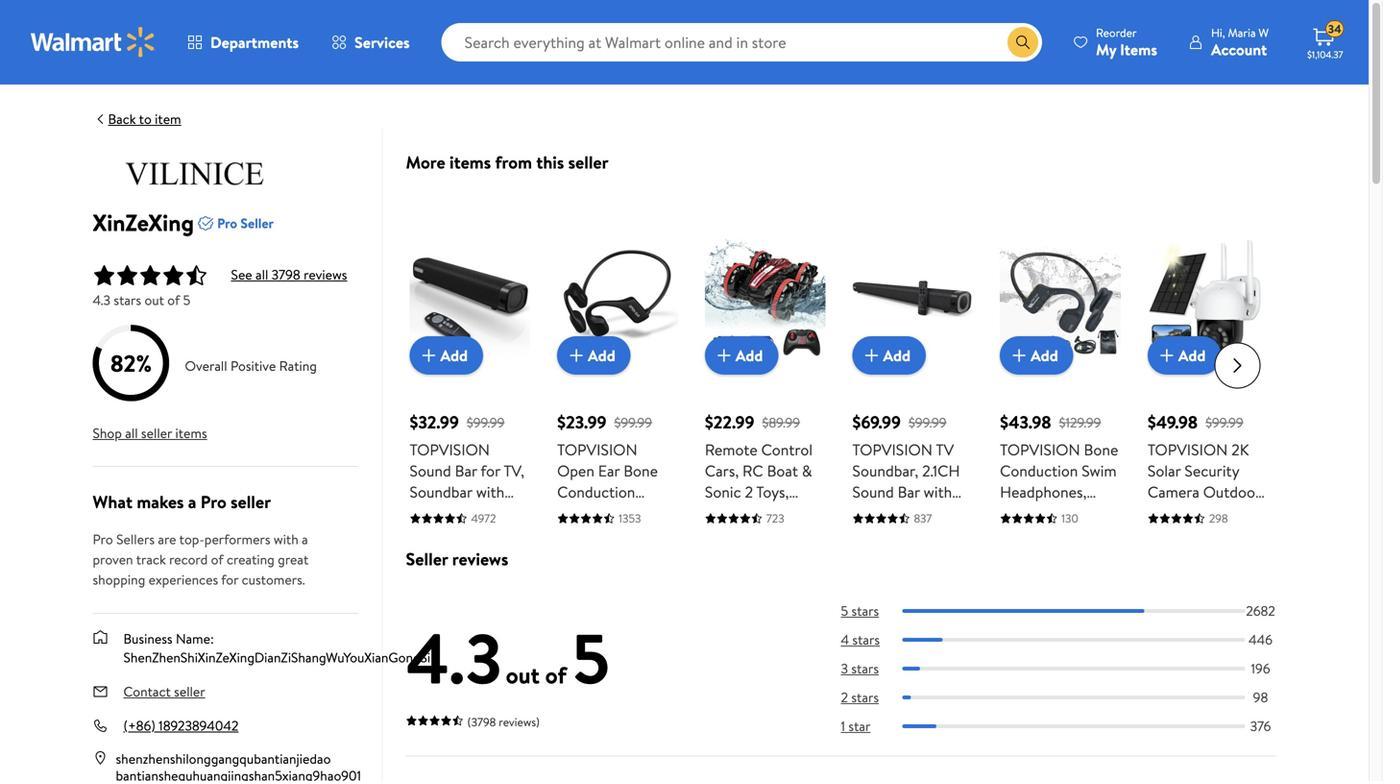 Task type: vqa. For each thing, say whether or not it's contained in the screenshot.
3798's All
yes



Task type: locate. For each thing, give the bounding box(es) containing it.
items left the from
[[450, 150, 491, 174]]

1 horizontal spatial 1
[[841, 717, 846, 736]]

1 inside $22.99 $89.99 remote control cars, rc boat & sonic 2 toys, 4wd off road car stunt 2.4ghz land water 2 in 1 remote control, rc cars for kids boys-red
[[811, 545, 816, 566]]

customers.
[[242, 570, 305, 589]]

outdoor,
[[1204, 482, 1265, 503]]

1 horizontal spatial a
[[302, 530, 308, 549]]

1 horizontal spatial reviews
[[452, 547, 509, 571]]

remote up boys-
[[705, 566, 758, 587]]

wired inside $69.99 $99.99 topvision tv soundbar, 2.1ch sound bar with subwoofer, wired & wireless bluetooth 5.0, usb, aux/rca, optical, coa, hdmi arc input for tv, room
[[931, 503, 971, 524]]

1 left star
[[841, 717, 846, 736]]

out inside 4.3 out of 5
[[506, 659, 540, 691]]

player
[[1068, 630, 1109, 651]]

0 horizontal spatial reviews
[[304, 265, 347, 284]]

0 horizontal spatial bone
[[624, 460, 658, 482]]

& inside $69.99 $99.99 topvision tv soundbar, 2.1ch sound bar with subwoofer, wired & wireless bluetooth 5.0, usb, aux/rca, optical, coa, hdmi arc input for tv, room
[[853, 524, 863, 545]]

view,
[[1184, 587, 1220, 608]]

control up (3798
[[466, 672, 518, 693]]

2682
[[1247, 602, 1276, 620]]

0 vertical spatial a
[[188, 490, 197, 514]]

seller
[[569, 150, 609, 174], [141, 424, 172, 443], [231, 490, 271, 514], [174, 682, 205, 701]]

subwoofer, down soundbar,
[[853, 503, 928, 524]]

& up usb,
[[853, 524, 863, 545]]

2 horizontal spatial &
[[853, 524, 863, 545]]

camera up spotlight,
[[1207, 503, 1259, 524]]

add to cart image up the $49.98
[[1156, 344, 1179, 367]]

0 vertical spatial seller
[[241, 214, 274, 232]]

1 vertical spatial items
[[175, 424, 207, 443]]

4 product group from the left
[[853, 200, 974, 651]]

&
[[802, 460, 813, 482], [410, 524, 420, 545], [853, 524, 863, 545]]

0 horizontal spatial ear
[[599, 460, 620, 482]]

34
[[1329, 21, 1342, 37]]

for inside $23.99 $99.99 topvision open ear bone conduction headphones, wireless bluetooth headset with built-in microphones, 8hr playtime, waterproof sports headphones for running workout gym
[[644, 693, 664, 714]]

1 horizontal spatial sound
[[853, 482, 894, 503]]

conduction down $43.98
[[1001, 460, 1079, 482]]

reviews
[[304, 265, 347, 284], [452, 547, 509, 571]]

3
[[841, 659, 849, 678]]

3 product group from the left
[[705, 200, 826, 630]]

2 add button from the left
[[558, 337, 631, 375]]

all right shop
[[125, 424, 138, 443]]

remote down connection,
[[410, 672, 463, 693]]

departments button
[[171, 19, 315, 65]]

2 wired from the left
[[931, 503, 971, 524]]

add to cart image for $43.98
[[1008, 344, 1031, 367]]

1 $99.99 from the left
[[467, 413, 505, 432]]

1 vertical spatial of
[[211, 550, 224, 569]]

2 subwoofer, from the left
[[853, 503, 928, 524]]

0 vertical spatial items
[[450, 150, 491, 174]]

a
[[188, 490, 197, 514], [302, 530, 308, 549]]

add up $22.99
[[736, 345, 763, 366]]

0 horizontal spatial 4.3
[[93, 291, 111, 309]]

1 vertical spatial security
[[1148, 503, 1203, 524]]

add left next slide for sellerpage list icon
[[1179, 345, 1206, 366]]

add up $69.99
[[884, 345, 911, 366]]

wireless left the 5.0, in the bottom right of the page
[[867, 524, 922, 545]]

0 horizontal spatial add to cart image
[[418, 344, 441, 367]]

ear
[[599, 460, 620, 482], [1042, 503, 1063, 524]]

shop all seller items link
[[93, 424, 207, 443]]

130
[[1062, 510, 1079, 527]]

wireless inside $49.98 $99.99 topvision 2k solar security camera outdoor, security camera wireless wifi with with spotlight, 4x digital zoom, 360° view, pir motion detection, full color night vision, ip66 waterproof, two- way talk
[[1148, 524, 1203, 545]]

pir
[[1223, 587, 1247, 608]]

remote inside $32.99 $99.99 topvision sound bar for tv, soundbar with subwoofer, wired & wireless bluetooth 5.0 3d surround speakers, optical/aux/rca/usb connection, wall mountable, remote control
[[410, 672, 463, 693]]

add button up the $49.98
[[1148, 337, 1222, 375]]

pro up top-
[[201, 490, 227, 514]]

pro inside pro sellers are top-performers with a proven track record of creating great shopping experiences for customers.
[[93, 530, 113, 549]]

1 horizontal spatial ear
[[1042, 503, 1063, 524]]

more items from this seller
[[406, 150, 609, 174]]

add to cart image up $43.98
[[1008, 344, 1031, 367]]

bluetooth down headsets,
[[1001, 608, 1067, 630]]

bone
[[1085, 439, 1119, 460], [624, 460, 658, 482]]

headphones, up 130
[[1001, 482, 1087, 503]]

overall
[[185, 356, 227, 375]]

5 topvision from the left
[[1148, 439, 1229, 460]]

1 horizontal spatial wired
[[931, 503, 971, 524]]

headphones inside $43.98 $129.99 topvision bone conduction swim headphones, open ear wireless bluetooth headsets, ip68 headphones with bluetooth 5.3 and 8gb mp3 player for run, hike
[[1001, 587, 1084, 608]]

1 vertical spatial all
[[125, 424, 138, 443]]

1 horizontal spatial open
[[1001, 503, 1038, 524]]

with up the great
[[274, 530, 299, 549]]

0 horizontal spatial 1
[[811, 545, 816, 566]]

0 vertical spatial reviews
[[304, 265, 347, 284]]

376
[[1251, 717, 1272, 736]]

2 stars
[[841, 688, 879, 707]]

1 progress bar from the top
[[903, 609, 1246, 613]]

for down creating at the bottom of the page
[[221, 570, 239, 589]]

0 vertical spatial all
[[256, 265, 268, 284]]

way
[[1148, 714, 1176, 735]]

$99.99 inside $23.99 $99.99 topvision open ear bone conduction headphones, wireless bluetooth headset with built-in microphones, 8hr playtime, waterproof sports headphones for running workout gym
[[615, 413, 653, 432]]

sound inside $32.99 $99.99 topvision sound bar for tv, soundbar with subwoofer, wired & wireless bluetooth 5.0 3d surround speakers, optical/aux/rca/usb connection, wall mountable, remote control
[[410, 460, 451, 482]]

$99.99 for $32.99
[[467, 413, 505, 432]]

3 $99.99 from the left
[[909, 413, 947, 432]]

0 vertical spatial out
[[145, 291, 164, 309]]

bluetooth up the speakers,
[[410, 545, 476, 566]]

headphones, up headset on the bottom left of the page
[[558, 503, 644, 524]]

(+86)
[[123, 716, 156, 735]]

search icon image
[[1016, 35, 1031, 50]]

5 wireless from the left
[[1148, 524, 1203, 545]]

from
[[495, 150, 532, 174]]

rc left the boat
[[743, 460, 764, 482]]

1 horizontal spatial 2
[[784, 545, 792, 566]]

product group
[[410, 200, 565, 693], [558, 200, 678, 756], [705, 200, 826, 630], [853, 200, 974, 651], [1001, 200, 1121, 672], [1148, 200, 1269, 735]]

wireless inside $43.98 $129.99 topvision bone conduction swim headphones, open ear wireless bluetooth headsets, ip68 headphones with bluetooth 5.3 and 8gb mp3 player for run, hike
[[1001, 524, 1056, 545]]

for inside $32.99 $99.99 topvision sound bar for tv, soundbar with subwoofer, wired & wireless bluetooth 5.0 3d surround speakers, optical/aux/rca/usb connection, wall mountable, remote control
[[481, 460, 501, 482]]

4 add button from the left
[[853, 337, 927, 375]]

digital
[[1148, 566, 1192, 587]]

0 vertical spatial 1
[[811, 545, 816, 566]]

with up 837
[[924, 482, 953, 503]]

topvision bone conduction swim headphones, open ear wireless bluetooth headsets, ip68 headphones with bluetooth 5.3 and 8gb mp3 player for run, hike image
[[1001, 239, 1121, 360]]

1 vertical spatial open
[[1001, 503, 1038, 524]]

1 horizontal spatial bone
[[1085, 439, 1119, 460]]

connection,
[[410, 630, 492, 651]]

wireless up digital
[[1148, 524, 1203, 545]]

2 $99.99 from the left
[[615, 413, 653, 432]]

1 horizontal spatial rc
[[743, 460, 764, 482]]

product group containing $49.98
[[1148, 200, 1269, 735]]

all inside 'see all 3798 reviews 4.3 stars out of 5'
[[256, 265, 268, 284]]

see all 3798 reviews 4.3 stars out of 5
[[93, 265, 347, 309]]

$43.98
[[1001, 411, 1052, 435]]

talk
[[1179, 714, 1204, 735]]

add up "$23.99"
[[588, 345, 616, 366]]

of inside 'see all 3798 reviews 4.3 stars out of 5'
[[168, 291, 180, 309]]

what
[[93, 490, 133, 514]]

bar up 837
[[898, 482, 921, 503]]

stars for 4 stars
[[853, 630, 880, 649]]

add button for $23.99
[[558, 337, 631, 375]]

2 vertical spatial remote
[[410, 672, 463, 693]]

boys-
[[705, 608, 743, 630]]

446
[[1249, 630, 1273, 649]]

add button up $32.99
[[410, 337, 483, 375]]

0 vertical spatial ear
[[599, 460, 620, 482]]

open down "$23.99"
[[558, 460, 595, 482]]

add button up $43.98
[[1001, 337, 1074, 375]]

remote
[[705, 439, 758, 460], [705, 566, 758, 587], [410, 672, 463, 693]]

add to cart image for $23.99
[[565, 344, 588, 367]]

progress bar for 196
[[903, 667, 1246, 671]]

add for $69.99
[[884, 345, 911, 366]]

topvision for $23.99
[[558, 439, 638, 460]]

1 vertical spatial 4.3
[[406, 610, 502, 706]]

seller up "see"
[[241, 214, 274, 232]]

0 vertical spatial tv,
[[504, 460, 525, 482]]

1 vertical spatial out
[[506, 659, 540, 691]]

1 add to cart image from the left
[[565, 344, 588, 367]]

remote down $22.99
[[705, 439, 758, 460]]

pro up proven
[[93, 530, 113, 549]]

3 progress bar from the top
[[903, 667, 1246, 671]]

topvision inside $49.98 $99.99 topvision 2k solar security camera outdoor, security camera wireless wifi with with spotlight, 4x digital zoom, 360° view, pir motion detection, full color night vision, ip66 waterproof, two- way talk
[[1148, 439, 1229, 460]]

wired up 3d at left bottom
[[488, 503, 528, 524]]

rc left cars
[[705, 587, 726, 608]]

stars for 5 stars
[[852, 602, 880, 620]]

ear up headsets,
[[1042, 503, 1063, 524]]

positive
[[231, 356, 276, 375]]

0 horizontal spatial open
[[558, 460, 595, 482]]

5 up overall
[[183, 291, 191, 309]]

conduction inside $43.98 $129.99 topvision bone conduction swim headphones, open ear wireless bluetooth headsets, ip68 headphones with bluetooth 5.3 and 8gb mp3 player for run, hike
[[1001, 460, 1079, 482]]

3 topvision from the left
[[853, 439, 933, 460]]

aux/rca,
[[889, 566, 959, 587]]

$99.99 up 2k
[[1206, 413, 1244, 432]]

4 progress bar from the top
[[903, 696, 1246, 700]]

back
[[108, 110, 136, 128]]

wired down 2.1ch
[[931, 503, 971, 524]]

6 add from the left
[[1179, 345, 1206, 366]]

run,
[[1024, 651, 1054, 672]]

3 add to cart image from the left
[[1008, 344, 1031, 367]]

0 horizontal spatial camera
[[1148, 482, 1200, 503]]

headphones inside $23.99 $99.99 topvision open ear bone conduction headphones, wireless bluetooth headset with built-in microphones, 8hr playtime, waterproof sports headphones for running workout gym
[[558, 693, 641, 714]]

topvision down $32.99
[[410, 439, 490, 460]]

2 left toys,
[[745, 482, 753, 503]]

1 add button from the left
[[410, 337, 483, 375]]

reorder
[[1097, 25, 1137, 41]]

add up $32.99
[[441, 345, 468, 366]]

subwoofer,
[[410, 503, 485, 524], [853, 503, 928, 524]]

1 horizontal spatial add to cart image
[[861, 344, 884, 367]]

add to cart image
[[418, 344, 441, 367], [713, 344, 736, 367], [1156, 344, 1179, 367]]

bluetooth inside $69.99 $99.99 topvision tv soundbar, 2.1ch sound bar with subwoofer, wired & wireless bluetooth 5.0, usb, aux/rca, optical, coa, hdmi arc input for tv, room
[[853, 545, 919, 566]]

$99.99 right "$23.99"
[[615, 413, 653, 432]]

kids
[[787, 587, 814, 608]]

(3798 reviews)
[[468, 714, 540, 730]]

tv, left the arc
[[876, 630, 897, 651]]

1 horizontal spatial seller
[[406, 547, 448, 571]]

1 horizontal spatial of
[[211, 550, 224, 569]]

0 horizontal spatial headphones
[[558, 693, 641, 714]]

stars up 82%
[[114, 291, 141, 309]]

2 topvision from the left
[[558, 439, 638, 460]]

3 add button from the left
[[705, 337, 779, 375]]

wireless inside $23.99 $99.99 topvision open ear bone conduction headphones, wireless bluetooth headset with built-in microphones, 8hr playtime, waterproof sports headphones for running workout gym
[[558, 524, 613, 545]]

security right solar
[[1185, 460, 1240, 482]]

progress bar for 446
[[903, 638, 1246, 642]]

wired for $69.99
[[931, 503, 971, 524]]

1 horizontal spatial control
[[762, 439, 813, 460]]

2 right the water
[[784, 545, 792, 566]]

topvision inside $32.99 $99.99 topvision sound bar for tv, soundbar with subwoofer, wired & wireless bluetooth 5.0 3d surround speakers, optical/aux/rca/usb connection, wall mountable, remote control
[[410, 439, 490, 460]]

topvision down the $49.98
[[1148, 439, 1229, 460]]

5 progress bar from the top
[[903, 725, 1246, 729]]

hi,
[[1212, 25, 1226, 41]]

4 add from the left
[[884, 345, 911, 366]]

add to cart image for $22.99
[[713, 344, 736, 367]]

all for seller
[[125, 424, 138, 443]]

for inside $43.98 $129.99 topvision bone conduction swim headphones, open ear wireless bluetooth headsets, ip68 headphones with bluetooth 5.3 and 8gb mp3 player for run, hike
[[1001, 651, 1020, 672]]

0 vertical spatial of
[[168, 291, 180, 309]]

topvision down $43.98
[[1001, 439, 1081, 460]]

seller right this
[[569, 150, 609, 174]]

2k
[[1232, 439, 1250, 460]]

6 product group from the left
[[1148, 200, 1269, 735]]

& right the boat
[[802, 460, 813, 482]]

items down overall
[[175, 424, 207, 443]]

2 add to cart image from the left
[[713, 344, 736, 367]]

add to cart image
[[565, 344, 588, 367], [861, 344, 884, 367], [1008, 344, 1031, 367]]

for right running
[[644, 693, 664, 714]]

2 vertical spatial pro
[[93, 530, 113, 549]]

bluetooth inside $32.99 $99.99 topvision sound bar for tv, soundbar with subwoofer, wired & wireless bluetooth 5.0 3d surround speakers, optical/aux/rca/usb connection, wall mountable, remote control
[[410, 545, 476, 566]]

of down playtime,
[[545, 659, 567, 691]]

road
[[771, 503, 805, 524]]

sound down $32.99
[[410, 460, 451, 482]]

2 add from the left
[[588, 345, 616, 366]]

with inside pro sellers are top-performers with a proven track record of creating great shopping experiences for customers.
[[274, 530, 299, 549]]

$89.99
[[763, 413, 801, 432]]

add up $43.98
[[1031, 345, 1059, 366]]

for up 4972
[[481, 460, 501, 482]]

subwoofer, inside $69.99 $99.99 topvision tv soundbar, 2.1ch sound bar with subwoofer, wired & wireless bluetooth 5.0, usb, aux/rca, optical, coa, hdmi arc input for tv, room
[[853, 503, 928, 524]]

0 vertical spatial 4.3
[[93, 291, 111, 309]]

subwoofer, inside $32.99 $99.99 topvision sound bar for tv, soundbar with subwoofer, wired & wireless bluetooth 5.0 3d surround speakers, optical/aux/rca/usb connection, wall mountable, remote control
[[410, 503, 485, 524]]

seller right shop
[[141, 424, 172, 443]]

bar up 4972
[[455, 460, 478, 482]]

1 vertical spatial a
[[302, 530, 308, 549]]

0 vertical spatial remote
[[705, 439, 758, 460]]

2 horizontal spatial add to cart image
[[1008, 344, 1031, 367]]

topvision inside $23.99 $99.99 topvision open ear bone conduction headphones, wireless bluetooth headset with built-in microphones, 8hr playtime, waterproof sports headphones for running workout gym
[[558, 439, 638, 460]]

1 vertical spatial control
[[466, 672, 518, 693]]

to
[[139, 110, 152, 128]]

1 vertical spatial headphones
[[558, 693, 641, 714]]

4972
[[471, 510, 496, 527]]

$1,104.37
[[1308, 48, 1344, 61]]

in inside $23.99 $99.99 topvision open ear bone conduction headphones, wireless bluetooth headset with built-in microphones, 8hr playtime, waterproof sports headphones for running workout gym
[[594, 587, 606, 608]]

1 horizontal spatial &
[[802, 460, 813, 482]]

bluetooth up the built-
[[558, 545, 624, 566]]

optical,
[[853, 587, 905, 608]]

color
[[1148, 651, 1186, 672]]

camera left outdoor,
[[1148, 482, 1200, 503]]

surround
[[410, 566, 471, 587]]

1 product group from the left
[[410, 200, 565, 693]]

1 subwoofer, from the left
[[410, 503, 485, 524]]

1 horizontal spatial subwoofer,
[[853, 503, 928, 524]]

3 add to cart image from the left
[[1156, 344, 1179, 367]]

0 horizontal spatial add to cart image
[[565, 344, 588, 367]]

services
[[355, 32, 410, 53]]

5 down the built-
[[573, 610, 610, 706]]

conduction
[[1001, 460, 1079, 482], [558, 482, 636, 503]]

1 add from the left
[[441, 345, 468, 366]]

next slide for sellerpage list image
[[1215, 342, 1261, 389]]

0 horizontal spatial headphones,
[[558, 503, 644, 524]]

stars right 3
[[852, 659, 879, 678]]

0 horizontal spatial of
[[168, 291, 180, 309]]

wireless up the seller reviews
[[424, 524, 479, 545]]

bluetooth
[[410, 545, 476, 566], [558, 545, 624, 566], [853, 545, 919, 566], [1001, 545, 1067, 566], [1001, 608, 1067, 630]]

1 wired from the left
[[488, 503, 528, 524]]

$99.99 inside $32.99 $99.99 topvision sound bar for tv, soundbar with subwoofer, wired & wireless bluetooth 5.0 3d surround speakers, optical/aux/rca/usb connection, wall mountable, remote control
[[467, 413, 505, 432]]

4.3
[[93, 291, 111, 309], [406, 610, 502, 706]]

pro for seller
[[217, 214, 237, 232]]

1 horizontal spatial headphones,
[[1001, 482, 1087, 503]]

add for $23.99
[[588, 345, 616, 366]]

record
[[169, 550, 208, 569]]

0 horizontal spatial items
[[175, 424, 207, 443]]

stars for 3 stars
[[852, 659, 879, 678]]

2 horizontal spatial add to cart image
[[1156, 344, 1179, 367]]

2 wireless from the left
[[558, 524, 613, 545]]

item
[[155, 110, 181, 128]]

topvision inside $69.99 $99.99 topvision tv soundbar, 2.1ch sound bar with subwoofer, wired & wireless bluetooth 5.0, usb, aux/rca, optical, coa, hdmi arc input for tv, room
[[853, 439, 933, 460]]

5 product group from the left
[[1001, 200, 1121, 672]]

0 horizontal spatial control
[[466, 672, 518, 693]]

1 vertical spatial 2
[[784, 545, 792, 566]]

hike
[[1058, 651, 1088, 672]]

0 vertical spatial control
[[762, 439, 813, 460]]

toys,
[[757, 482, 789, 503]]

stars down 3 stars
[[852, 688, 879, 707]]

0 horizontal spatial &
[[410, 524, 420, 545]]

tv, right "soundbar"
[[504, 460, 525, 482]]

0 horizontal spatial rc
[[705, 587, 726, 608]]

0 vertical spatial in
[[796, 545, 808, 566]]

1 horizontal spatial camera
[[1207, 503, 1259, 524]]

out down the wall
[[506, 659, 540, 691]]

pro seller
[[217, 214, 274, 232]]

5 add button from the left
[[1001, 337, 1074, 375]]

1 horizontal spatial add to cart image
[[713, 344, 736, 367]]

& inside $32.99 $99.99 topvision sound bar for tv, soundbar with subwoofer, wired & wireless bluetooth 5.0 3d surround speakers, optical/aux/rca/usb connection, wall mountable, remote control
[[410, 524, 420, 545]]

topvision
[[410, 439, 490, 460], [558, 439, 638, 460], [853, 439, 933, 460], [1001, 439, 1081, 460], [1148, 439, 1229, 460]]

1 vertical spatial reviews
[[452, 547, 509, 571]]

0 vertical spatial headphones
[[1001, 587, 1084, 608]]

sports
[[558, 672, 601, 693]]

1 vertical spatial 1
[[841, 717, 846, 736]]

product group containing $69.99
[[853, 200, 974, 651]]

add to cart image up $69.99
[[861, 344, 884, 367]]

4 topvision from the left
[[1001, 439, 1081, 460]]

0 vertical spatial open
[[558, 460, 595, 482]]

0 vertical spatial pro
[[217, 214, 237, 232]]

0 horizontal spatial 5
[[183, 291, 191, 309]]

bar inside $32.99 $99.99 topvision sound bar for tv, soundbar with subwoofer, wired & wireless bluetooth 5.0 3d surround speakers, optical/aux/rca/usb connection, wall mountable, remote control
[[455, 460, 478, 482]]

3 add from the left
[[736, 345, 763, 366]]

4 $99.99 from the left
[[1206, 413, 1244, 432]]

$99.99 up tv
[[909, 413, 947, 432]]

1 horizontal spatial in
[[796, 545, 808, 566]]

with up 4972
[[476, 482, 505, 503]]

for
[[481, 460, 501, 482], [221, 570, 239, 589], [763, 587, 783, 608], [853, 630, 873, 651], [1001, 651, 1020, 672], [644, 693, 664, 714]]

tv, inside $69.99 $99.99 topvision tv soundbar, 2.1ch sound bar with subwoofer, wired & wireless bluetooth 5.0, usb, aux/rca, optical, coa, hdmi arc input for tv, room
[[876, 630, 897, 651]]

topvision inside $43.98 $129.99 topvision bone conduction swim headphones, open ear wireless bluetooth headsets, ip68 headphones with bluetooth 5.3 and 8gb mp3 player for run, hike
[[1001, 439, 1081, 460]]

add to cart image up $32.99
[[418, 344, 441, 367]]

add button for $43.98
[[1001, 337, 1074, 375]]

5 up 4
[[841, 602, 849, 620]]

wired inside $32.99 $99.99 topvision sound bar for tv, soundbar with subwoofer, wired & wireless bluetooth 5.0 3d surround speakers, optical/aux/rca/usb connection, wall mountable, remote control
[[488, 503, 528, 524]]

2 vertical spatial 2
[[841, 688, 849, 707]]

1 horizontal spatial all
[[256, 265, 268, 284]]

1 horizontal spatial bar
[[898, 482, 921, 503]]

with right headset on the bottom left of the page
[[616, 566, 645, 587]]

2 down 3
[[841, 688, 849, 707]]

wireless up headsets,
[[1001, 524, 1056, 545]]

add for $22.99
[[736, 345, 763, 366]]

topvision for $32.99
[[410, 439, 490, 460]]

1 vertical spatial seller
[[406, 547, 448, 571]]

3 wireless from the left
[[867, 524, 922, 545]]

topvision down $69.99
[[853, 439, 933, 460]]

control down the $89.99
[[762, 439, 813, 460]]

1 wireless from the left
[[424, 524, 479, 545]]

& for $69.99
[[853, 524, 863, 545]]

wireless up headset on the bottom left of the page
[[558, 524, 613, 545]]

4 wireless from the left
[[1001, 524, 1056, 545]]

0 horizontal spatial sound
[[410, 460, 451, 482]]

5.0
[[480, 545, 500, 566]]

0 horizontal spatial wired
[[488, 503, 528, 524]]

add button up "$23.99"
[[558, 337, 631, 375]]

in up playtime,
[[594, 587, 606, 608]]

1 topvision from the left
[[410, 439, 490, 460]]

a right makes
[[188, 490, 197, 514]]

sound down $69.99
[[853, 482, 894, 503]]

topvision down "$23.99"
[[558, 439, 638, 460]]

hdmi
[[853, 608, 893, 630]]

progress bar
[[903, 609, 1246, 613], [903, 638, 1246, 642], [903, 667, 1246, 671], [903, 696, 1246, 700], [903, 725, 1246, 729]]

0 horizontal spatial conduction
[[558, 482, 636, 503]]

ear up 1353
[[599, 460, 620, 482]]

soundbar,
[[853, 460, 919, 482]]

my
[[1097, 39, 1117, 60]]

4.3 inside 'see all 3798 reviews 4.3 stars out of 5'
[[93, 291, 111, 309]]

2 horizontal spatial 2
[[841, 688, 849, 707]]

reviews inside 'see all 3798 reviews 4.3 stars out of 5'
[[304, 265, 347, 284]]

2 product group from the left
[[558, 200, 678, 756]]

out
[[145, 291, 164, 309], [506, 659, 540, 691]]

0 vertical spatial 2
[[745, 482, 753, 503]]

add for $43.98
[[1031, 345, 1059, 366]]

off
[[743, 503, 768, 524]]

$99.99 inside $69.99 $99.99 topvision tv soundbar, 2.1ch sound bar with subwoofer, wired & wireless bluetooth 5.0, usb, aux/rca, optical, coa, hdmi arc input for tv, room
[[909, 413, 947, 432]]

(+86) 18923894042
[[123, 716, 239, 735]]

1 horizontal spatial tv,
[[876, 630, 897, 651]]

open left 130
[[1001, 503, 1038, 524]]

(+86) 18923894042 link
[[123, 716, 239, 735]]

0 horizontal spatial bar
[[455, 460, 478, 482]]

ip66
[[1196, 672, 1227, 693]]

motion
[[1148, 608, 1196, 630]]

add button up $22.99
[[705, 337, 779, 375]]

6 add button from the left
[[1148, 337, 1222, 375]]

seller up the speakers,
[[406, 547, 448, 571]]

4x
[[1248, 545, 1267, 566]]

2 add to cart image from the left
[[861, 344, 884, 367]]

1 vertical spatial remote
[[705, 566, 758, 587]]

water
[[740, 545, 780, 566]]

add to cart image for $69.99
[[861, 344, 884, 367]]

topvision for $43.98
[[1001, 439, 1081, 460]]

remote for $22.99
[[705, 566, 758, 587]]

headphones up mp3
[[1001, 587, 1084, 608]]

with up 360°
[[1148, 545, 1177, 566]]

2 vertical spatial of
[[545, 659, 567, 691]]

stars right 4
[[853, 630, 880, 649]]

5 inside 'see all 3798 reviews 4.3 stars out of 5'
[[183, 291, 191, 309]]

subwoofer, up the seller reviews
[[410, 503, 485, 524]]

1 horizontal spatial out
[[506, 659, 540, 691]]

0 horizontal spatial subwoofer,
[[410, 503, 485, 524]]

5 add from the left
[[1031, 345, 1059, 366]]

0 horizontal spatial a
[[188, 490, 197, 514]]

shop all seller items
[[93, 424, 207, 443]]

product group containing $23.99
[[558, 200, 678, 756]]

add button up $69.99
[[853, 337, 927, 375]]

for right 4
[[853, 630, 873, 651]]

a up the great
[[302, 530, 308, 549]]

with up player
[[1087, 587, 1116, 608]]

1 up kids
[[811, 545, 816, 566]]

2 progress bar from the top
[[903, 638, 1246, 642]]

1 horizontal spatial headphones
[[1001, 587, 1084, 608]]

open inside $43.98 $129.99 topvision bone conduction swim headphones, open ear wireless bluetooth headsets, ip68 headphones with bluetooth 5.3 and 8gb mp3 player for run, hike
[[1001, 503, 1038, 524]]

1 horizontal spatial 4.3
[[406, 610, 502, 706]]

1 add to cart image from the left
[[418, 344, 441, 367]]

& inside $22.99 $89.99 remote control cars, rc boat & sonic 2 toys, 4wd off road car stunt 2.4ghz land water 2 in 1 remote control, rc cars for kids boys-red
[[802, 460, 813, 482]]

wifi
[[1207, 524, 1236, 545]]

0 horizontal spatial in
[[594, 587, 606, 608]]



Task type: describe. For each thing, give the bounding box(es) containing it.
progress bar for 376
[[903, 725, 1246, 729]]

196
[[1252, 659, 1271, 678]]

3d
[[504, 545, 523, 566]]

services button
[[315, 19, 426, 65]]

0 horizontal spatial seller
[[241, 214, 274, 232]]

add button for $22.99
[[705, 337, 779, 375]]

two-
[[1232, 693, 1264, 714]]

1 vertical spatial rc
[[705, 587, 726, 608]]

$99.99 for $23.99
[[615, 413, 653, 432]]

topvision open ear bone conduction headphones, wireless bluetooth headset with built-in microphones, 8hr playtime, waterproof sports headphones for running workout gym image
[[558, 239, 678, 360]]

out inside 'see all 3798 reviews 4.3 stars out of 5'
[[145, 291, 164, 309]]

bar inside $69.99 $99.99 topvision tv soundbar, 2.1ch sound bar with subwoofer, wired & wireless bluetooth 5.0, usb, aux/rca, optical, coa, hdmi arc input for tv, room
[[898, 482, 921, 503]]

1 vertical spatial pro
[[201, 490, 227, 514]]

seller reviews
[[406, 547, 509, 571]]

Walmart Site-Wide search field
[[442, 23, 1043, 62]]

with right wifi
[[1240, 524, 1268, 545]]

control inside $22.99 $89.99 remote control cars, rc boat & sonic 2 toys, 4wd off road car stunt 2.4ghz land water 2 in 1 remote control, rc cars for kids boys-red
[[762, 439, 813, 460]]

with inside $69.99 $99.99 topvision tv soundbar, 2.1ch sound bar with subwoofer, wired & wireless bluetooth 5.0, usb, aux/rca, optical, coa, hdmi arc input for tv, room
[[924, 482, 953, 503]]

sonic
[[705, 482, 742, 503]]

3798
[[272, 265, 301, 284]]

business name: shenzhenshixinzexingdianzishangwuyouxiangongsi
[[123, 630, 431, 667]]

for inside $69.99 $99.99 topvision tv soundbar, 2.1ch sound bar with subwoofer, wired & wireless bluetooth 5.0, usb, aux/rca, optical, coa, hdmi arc input for tv, room
[[853, 630, 873, 651]]

ear inside $23.99 $99.99 topvision open ear bone conduction headphones, wireless bluetooth headset with built-in microphones, 8hr playtime, waterproof sports headphones for running workout gym
[[599, 460, 620, 482]]

creating
[[227, 550, 275, 569]]

are
[[158, 530, 176, 549]]

(3798
[[468, 714, 496, 730]]

headphones, inside $23.99 $99.99 topvision open ear bone conduction headphones, wireless bluetooth headset with built-in microphones, 8hr playtime, waterproof sports headphones for running workout gym
[[558, 503, 644, 524]]

add button for $69.99
[[853, 337, 927, 375]]

ear inside $43.98 $129.99 topvision bone conduction swim headphones, open ear wireless bluetooth headsets, ip68 headphones with bluetooth 5.3 and 8gb mp3 player for run, hike
[[1042, 503, 1063, 524]]

in inside $22.99 $89.99 remote control cars, rc boat & sonic 2 toys, 4wd off road car stunt 2.4ghz land water 2 in 1 remote control, rc cars for kids boys-red
[[796, 545, 808, 566]]

add to cart image for $32.99
[[418, 344, 441, 367]]

zoom,
[[1195, 566, 1237, 587]]

gym
[[558, 735, 589, 756]]

shenzhenshilonggangqubantianjiedao
[[116, 750, 331, 768]]

progress bar for 98
[[903, 696, 1246, 700]]

product group containing $22.99
[[705, 200, 826, 630]]

mountable,
[[410, 651, 485, 672]]

with inside $43.98 $129.99 topvision bone conduction swim headphones, open ear wireless bluetooth headsets, ip68 headphones with bluetooth 5.3 and 8gb mp3 player for run, hike
[[1087, 587, 1116, 608]]

for inside pro sellers are top-performers with a proven track record of creating great shopping experiences for customers.
[[221, 570, 239, 589]]

topvision sound bar for tv, soundbar with subwoofer, wired & wireless bluetooth 5.0 3d surround speakers, optical/aux/rca/usb connection, wall mountable, remote control image
[[410, 239, 531, 360]]

5.0,
[[923, 545, 946, 566]]

control inside $32.99 $99.99 topvision sound bar for tv, soundbar with subwoofer, wired & wireless bluetooth 5.0 3d surround speakers, optical/aux/rca/usb connection, wall mountable, remote control
[[466, 672, 518, 693]]

sellers
[[116, 530, 155, 549]]

built-
[[558, 587, 594, 608]]

arc
[[897, 608, 928, 630]]

speakers,
[[410, 587, 473, 608]]

red
[[743, 608, 769, 630]]

cars,
[[705, 460, 739, 482]]

for inside $22.99 $89.99 remote control cars, rc boat & sonic 2 toys, 4wd off road car stunt 2.4ghz land water 2 in 1 remote control, rc cars for kids boys-red
[[763, 587, 783, 608]]

$129.99
[[1060, 413, 1102, 432]]

$99.99 for $69.99
[[909, 413, 947, 432]]

open inside $23.99 $99.99 topvision open ear bone conduction headphones, wireless bluetooth headset with built-in microphones, 8hr playtime, waterproof sports headphones for running workout gym
[[558, 460, 595, 482]]

optical/aux/rca/usb
[[410, 608, 565, 630]]

mp3
[[1034, 630, 1064, 651]]

stars for 2 stars
[[852, 688, 879, 707]]

837
[[914, 510, 933, 527]]

input
[[932, 608, 966, 630]]

subwoofer, for $69.99
[[853, 503, 928, 524]]

spotlight,
[[1180, 545, 1245, 566]]

full
[[1223, 630, 1246, 651]]

contact
[[123, 682, 171, 701]]

Search search field
[[442, 23, 1043, 62]]

account
[[1212, 39, 1268, 60]]

0 vertical spatial security
[[1185, 460, 1240, 482]]

usb,
[[853, 566, 885, 587]]

tv, inside $32.99 $99.99 topvision sound bar for tv, soundbar with subwoofer, wired & wireless bluetooth 5.0 3d surround speakers, optical/aux/rca/usb connection, wall mountable, remote control
[[504, 460, 525, 482]]

topvision for $69.99
[[853, 439, 933, 460]]

2 horizontal spatial 5
[[841, 602, 849, 620]]

business
[[123, 630, 173, 648]]

& for $32.99
[[410, 524, 420, 545]]

headsets,
[[1001, 566, 1066, 587]]

$23.99 $99.99 topvision open ear bone conduction headphones, wireless bluetooth headset with built-in microphones, 8hr playtime, waterproof sports headphones for running workout gym
[[558, 411, 677, 756]]

subwoofer, for $32.99
[[410, 503, 485, 524]]

seller up performers
[[231, 490, 271, 514]]

see
[[231, 265, 252, 284]]

$32.99
[[410, 411, 459, 435]]

2.4ghz
[[772, 524, 822, 545]]

and
[[1094, 608, 1118, 630]]

overall positive rating
[[185, 356, 317, 375]]

cars
[[730, 587, 760, 608]]

running
[[558, 714, 612, 735]]

topvision tv soundbar, 2.1ch sound bar with subwoofer, wired & wireless bluetooth 5.0, usb, aux/rca, optical, coa, hdmi arc input for tv, room image
[[853, 239, 974, 360]]

remote control cars, rc boat & sonic 2 toys, 4wd off road car stunt 2.4ghz land water 2 in 1 remote control, rc cars for kids boys-red image
[[705, 239, 826, 360]]

items
[[1121, 39, 1158, 60]]

82%
[[110, 347, 152, 379]]

boat
[[767, 460, 799, 482]]

conduction inside $23.99 $99.99 topvision open ear bone conduction headphones, wireless bluetooth headset with built-in microphones, 8hr playtime, waterproof sports headphones for running workout gym
[[558, 482, 636, 503]]

shenzhenshixinzexingdianzishangwuyouxiangongsi
[[123, 648, 431, 667]]

back to item link
[[93, 110, 181, 128]]

pro sellers are top-performers with a proven track record of creating great shopping experiences for customers.
[[93, 530, 309, 589]]

proven
[[93, 550, 133, 569]]

top-
[[179, 530, 205, 549]]

a inside pro sellers are top-performers with a proven track record of creating great shopping experiences for customers.
[[302, 530, 308, 549]]

wireless inside $69.99 $99.99 topvision tv soundbar, 2.1ch sound bar with subwoofer, wired & wireless bluetooth 5.0, usb, aux/rca, optical, coa, hdmi arc input for tv, room
[[867, 524, 922, 545]]

with inside $23.99 $99.99 topvision open ear bone conduction headphones, wireless bluetooth headset with built-in microphones, 8hr playtime, waterproof sports headphones for running workout gym
[[616, 566, 645, 587]]

hi, maria w account
[[1212, 25, 1270, 60]]

bone inside $23.99 $99.99 topvision open ear bone conduction headphones, wireless bluetooth headset with built-in microphones, 8hr playtime, waterproof sports headphones for running workout gym
[[624, 460, 658, 482]]

headphones, inside $43.98 $129.99 topvision bone conduction swim headphones, open ear wireless bluetooth headsets, ip68 headphones with bluetooth 5.3 and 8gb mp3 player for run, hike
[[1001, 482, 1087, 503]]

0 vertical spatial rc
[[743, 460, 764, 482]]

all for 3798
[[256, 265, 268, 284]]

xinzexing logo image
[[93, 160, 298, 185]]

coa,
[[909, 587, 946, 608]]

contact seller
[[123, 682, 205, 701]]

remote for $32.99
[[410, 672, 463, 693]]

1 horizontal spatial items
[[450, 150, 491, 174]]

add button for $32.99
[[410, 337, 483, 375]]

performers
[[205, 530, 271, 549]]

$22.99 $89.99 remote control cars, rc boat & sonic 2 toys, 4wd off road car stunt 2.4ghz land water 2 in 1 remote control, rc cars for kids boys-red
[[705, 411, 822, 630]]

0 horizontal spatial 2
[[745, 482, 753, 503]]

bone inside $43.98 $129.99 topvision bone conduction swim headphones, open ear wireless bluetooth headsets, ip68 headphones with bluetooth 5.3 and 8gb mp3 player for run, hike
[[1085, 439, 1119, 460]]

xinzexing
[[93, 206, 194, 239]]

of inside 4.3 out of 5
[[545, 659, 567, 691]]

product group containing $43.98
[[1001, 200, 1121, 672]]

walmart image
[[31, 27, 156, 58]]

$43.98 $129.99 topvision bone conduction swim headphones, open ear wireless bluetooth headsets, ip68 headphones with bluetooth 5.3 and 8gb mp3 player for run, hike
[[1001, 411, 1119, 672]]

$99.99 inside $49.98 $99.99 topvision 2k solar security camera outdoor, security camera wireless wifi with with spotlight, 4x digital zoom, 360° view, pir motion detection, full color night vision, ip66 waterproof, two- way talk
[[1206, 413, 1244, 432]]

2.1ch
[[923, 460, 961, 482]]

back to item
[[108, 110, 181, 128]]

experiences
[[149, 570, 218, 589]]

reorder my items
[[1097, 25, 1158, 60]]

contact seller button
[[123, 682, 205, 701]]

progress bar for 2682
[[903, 609, 1246, 613]]

bluetooth down 130
[[1001, 545, 1067, 566]]

$49.98 $99.99 topvision 2k solar security camera outdoor, security camera wireless wifi with with spotlight, 4x digital zoom, 360° view, pir motion detection, full color night vision, ip66 waterproof, two- way talk
[[1148, 411, 1268, 735]]

298
[[1210, 510, 1229, 527]]

seller up "(+86) 18923894042" link
[[174, 682, 205, 701]]

shopping
[[93, 570, 145, 589]]

with inside $32.99 $99.99 topvision sound bar for tv, soundbar with subwoofer, wired & wireless bluetooth 5.0 3d surround speakers, optical/aux/rca/usb connection, wall mountable, remote control
[[476, 482, 505, 503]]

4 stars
[[841, 630, 880, 649]]

sound inside $69.99 $99.99 topvision tv soundbar, 2.1ch sound bar with subwoofer, wired & wireless bluetooth 5.0, usb, aux/rca, optical, coa, hdmi arc input for tv, room
[[853, 482, 894, 503]]

headset
[[558, 566, 613, 587]]

detection,
[[1148, 630, 1219, 651]]

swim
[[1082, 460, 1117, 482]]

product group containing $32.99
[[410, 200, 565, 693]]

wireless inside $32.99 $99.99 topvision sound bar for tv, soundbar with subwoofer, wired & wireless bluetooth 5.0 3d surround speakers, optical/aux/rca/usb connection, wall mountable, remote control
[[424, 524, 479, 545]]

add for $32.99
[[441, 345, 468, 366]]

makes
[[137, 490, 184, 514]]

topvision 2k solar security camera outdoor, security camera wireless wifi with with spotlight, 4x digital zoom, 360° view, pir motion detection, full color night vision, ip66 waterproof, two-way talk image
[[1148, 239, 1269, 360]]

stars inside 'see all 3798 reviews 4.3 stars out of 5'
[[114, 291, 141, 309]]

bluetooth inside $23.99 $99.99 topvision open ear bone conduction headphones, wireless bluetooth headset with built-in microphones, 8hr playtime, waterproof sports headphones for running workout gym
[[558, 545, 624, 566]]

playtime,
[[558, 630, 619, 651]]

vision,
[[1148, 672, 1192, 693]]

of inside pro sellers are top-performers with a proven track record of creating great shopping experiences for customers.
[[211, 550, 224, 569]]

pro for sellers
[[93, 530, 113, 549]]

control,
[[762, 566, 817, 587]]

great
[[278, 550, 309, 569]]

waterproof,
[[1148, 693, 1229, 714]]

wired for $32.99
[[488, 503, 528, 524]]

1 horizontal spatial 5
[[573, 610, 610, 706]]

name:
[[176, 630, 214, 648]]

night
[[1189, 651, 1227, 672]]

departments
[[210, 32, 299, 53]]

microphones,
[[558, 608, 648, 630]]

shop
[[93, 424, 122, 443]]



